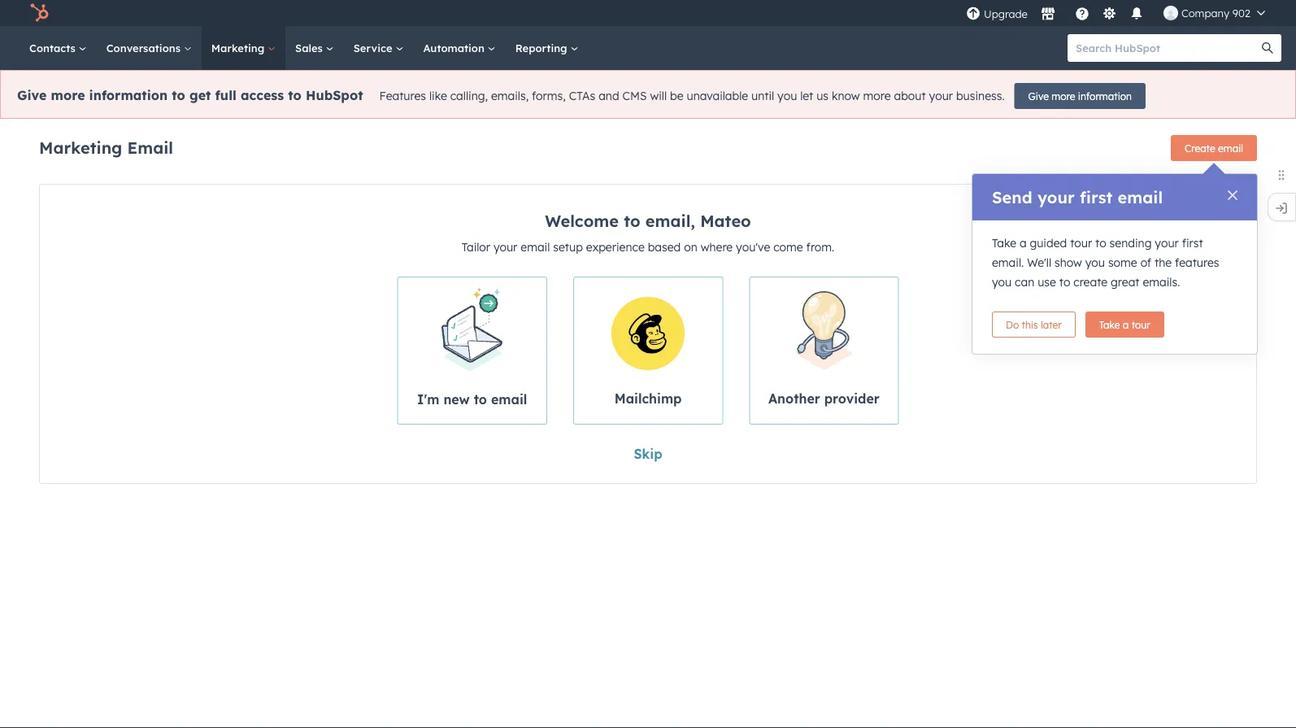 Task type: describe. For each thing, give the bounding box(es) containing it.
mateo
[[701, 211, 752, 231]]

settings image
[[1103, 7, 1117, 22]]

to inside i'm new to email "checkbox"
[[474, 391, 487, 407]]

from.
[[807, 240, 835, 254]]

get
[[190, 87, 211, 103]]

your right send
[[1038, 187, 1075, 207]]

conversations
[[106, 41, 184, 55]]

email.
[[993, 255, 1024, 270]]

email left setup
[[521, 240, 550, 254]]

forms,
[[532, 89, 566, 103]]

to left sending
[[1096, 236, 1107, 250]]

automation link
[[414, 26, 506, 70]]

will
[[650, 89, 667, 103]]

marketing for marketing
[[211, 41, 268, 55]]

another
[[769, 390, 821, 406]]

do
[[1006, 319, 1020, 331]]

come
[[774, 240, 804, 254]]

email inside i'm new to email "checkbox"
[[491, 391, 527, 407]]

welcome to email, mateo
[[545, 211, 752, 231]]

another provider
[[769, 390, 880, 406]]

some
[[1109, 255, 1138, 270]]

let
[[801, 89, 814, 103]]

another provider link
[[750, 277, 899, 425]]

give for give more information
[[1029, 90, 1049, 102]]

cms
[[623, 89, 647, 103]]

can
[[1015, 275, 1035, 289]]

skip
[[634, 446, 663, 462]]

tailor your email setup experience based on where you've come from.
[[462, 240, 835, 254]]

about
[[894, 89, 926, 103]]

mateo roberts image
[[1164, 6, 1179, 20]]

give more information to get full access to hubspot
[[17, 87, 363, 103]]

on
[[684, 240, 698, 254]]

provider
[[825, 390, 880, 406]]

to up tailor your email setup experience based on where you've come from.
[[624, 211, 641, 231]]

marketing email banner
[[39, 130, 1258, 168]]

to left get
[[172, 87, 185, 103]]

i'm new to email
[[417, 391, 527, 407]]

until
[[752, 89, 775, 103]]

contacts
[[29, 41, 79, 55]]

email up sending
[[1118, 187, 1163, 207]]

sending
[[1110, 236, 1152, 250]]

tour inside button
[[1132, 319, 1151, 331]]

use
[[1038, 275, 1057, 289]]

search button
[[1254, 34, 1282, 62]]

experience
[[586, 240, 645, 254]]

information for give more information
[[1079, 90, 1132, 102]]

access
[[241, 87, 284, 103]]

us
[[817, 89, 829, 103]]

create
[[1074, 275, 1108, 289]]

0 vertical spatial you
[[778, 89, 798, 103]]

tailor
[[462, 240, 491, 254]]

sales
[[295, 41, 326, 55]]

reporting
[[516, 41, 571, 55]]

and
[[599, 89, 620, 103]]

Mailchimp checkbox
[[573, 277, 723, 425]]

full
[[215, 87, 237, 103]]

create
[[1185, 142, 1216, 154]]

based
[[648, 240, 681, 254]]

2 horizontal spatial you
[[1086, 255, 1106, 270]]

a for tour
[[1123, 319, 1129, 331]]

Another provider checkbox
[[750, 277, 899, 425]]

we'll
[[1028, 255, 1052, 270]]

new
[[444, 391, 470, 407]]

features
[[380, 89, 426, 103]]

give more information link
[[1015, 83, 1146, 109]]

more for give more information to get full access to hubspot
[[51, 87, 85, 103]]

i'm
[[417, 391, 440, 407]]

be
[[670, 89, 684, 103]]

show
[[1055, 255, 1083, 270]]

company
[[1182, 6, 1230, 20]]

close image
[[1228, 190, 1238, 200]]

email inside create email button
[[1219, 142, 1244, 154]]

give more information
[[1029, 90, 1132, 102]]

help image
[[1075, 7, 1090, 22]]

reporting link
[[506, 26, 589, 70]]

this
[[1022, 319, 1039, 331]]

your inside take a guided tour to sending your first email. we'll show you some of the features you can use to create great emails.
[[1156, 236, 1179, 250]]

features
[[1176, 255, 1220, 270]]

automation
[[423, 41, 488, 55]]

give for give more information to get full access to hubspot
[[17, 87, 47, 103]]

marketing email
[[39, 137, 173, 157]]

settings link
[[1100, 4, 1120, 22]]



Task type: vqa. For each thing, say whether or not it's contained in the screenshot.
"filters."
no



Task type: locate. For each thing, give the bounding box(es) containing it.
emails.
[[1143, 275, 1181, 289]]

first up sending
[[1080, 187, 1113, 207]]

mailchimp
[[615, 391, 682, 407]]

company 902
[[1182, 6, 1251, 20]]

take a tour button
[[1086, 312, 1165, 338]]

upgrade
[[984, 7, 1028, 21]]

marketing left the email
[[39, 137, 122, 157]]

contacts link
[[20, 26, 97, 70]]

take a guided tour to sending your first email. we'll show you some of the features you can use to create great emails.
[[993, 236, 1220, 289]]

hubspot image
[[29, 3, 49, 23]]

your right tailor
[[494, 240, 518, 254]]

tour down great
[[1132, 319, 1151, 331]]

ctas
[[569, 89, 596, 103]]

0 vertical spatial marketing
[[211, 41, 268, 55]]

0 horizontal spatial tour
[[1071, 236, 1093, 250]]

take
[[993, 236, 1017, 250], [1100, 319, 1121, 331]]

to right access at top left
[[288, 87, 302, 103]]

where
[[701, 240, 733, 254]]

0 horizontal spatial first
[[1080, 187, 1113, 207]]

first up features
[[1183, 236, 1204, 250]]

take a tour
[[1100, 319, 1151, 331]]

you up create
[[1086, 255, 1106, 270]]

sales link
[[286, 26, 344, 70]]

email
[[127, 137, 173, 157]]

you down email.
[[993, 275, 1012, 289]]

first
[[1080, 187, 1113, 207], [1183, 236, 1204, 250]]

1 horizontal spatial first
[[1183, 236, 1204, 250]]

first inside take a guided tour to sending your first email. we'll show you some of the features you can use to create great emails.
[[1183, 236, 1204, 250]]

know
[[832, 89, 860, 103]]

1 horizontal spatial you
[[993, 275, 1012, 289]]

great
[[1111, 275, 1140, 289]]

more for give more information
[[1052, 90, 1076, 102]]

to right the use
[[1060, 275, 1071, 289]]

take inside take a guided tour to sending your first email. we'll show you some of the features you can use to create great emails.
[[993, 236, 1017, 250]]

service link
[[344, 26, 414, 70]]

take for take a tour
[[1100, 319, 1121, 331]]

marketing inside "link"
[[211, 41, 268, 55]]

do this later
[[1006, 319, 1062, 331]]

0 horizontal spatial take
[[993, 236, 1017, 250]]

1 horizontal spatial a
[[1123, 319, 1129, 331]]

hubspot link
[[20, 3, 61, 23]]

marketing for marketing email
[[39, 137, 122, 157]]

you've
[[736, 240, 771, 254]]

0 horizontal spatial more
[[51, 87, 85, 103]]

do this later button
[[993, 312, 1076, 338]]

give right business.
[[1029, 90, 1049, 102]]

902
[[1233, 6, 1251, 20]]

marketing link
[[202, 26, 286, 70]]

0 horizontal spatial you
[[778, 89, 798, 103]]

0 horizontal spatial marketing
[[39, 137, 122, 157]]

1 vertical spatial take
[[1100, 319, 1121, 331]]

marketing inside banner
[[39, 137, 122, 157]]

create email button
[[1172, 135, 1258, 161]]

menu
[[965, 0, 1277, 26]]

skip button
[[634, 444, 663, 464]]

service
[[354, 41, 396, 55]]

1 horizontal spatial more
[[864, 89, 891, 103]]

welcome
[[545, 211, 619, 231]]

email
[[1219, 142, 1244, 154], [1118, 187, 1163, 207], [521, 240, 550, 254], [491, 391, 527, 407]]

email right new
[[491, 391, 527, 407]]

create email
[[1185, 142, 1244, 154]]

1 horizontal spatial information
[[1079, 90, 1132, 102]]

you left the let
[[778, 89, 798, 103]]

calling,
[[450, 89, 488, 103]]

1 horizontal spatial take
[[1100, 319, 1121, 331]]

take up email.
[[993, 236, 1017, 250]]

marketplaces button
[[1031, 0, 1066, 26]]

hubspot
[[306, 87, 363, 103]]

0 horizontal spatial a
[[1020, 236, 1027, 250]]

like
[[429, 89, 447, 103]]

a inside take a guided tour to sending your first email. we'll show you some of the features you can use to create great emails.
[[1020, 236, 1027, 250]]

information down 'search hubspot' search field
[[1079, 90, 1132, 102]]

tour up show
[[1071, 236, 1093, 250]]

business.
[[957, 89, 1005, 103]]

you
[[778, 89, 798, 103], [1086, 255, 1106, 270], [993, 275, 1012, 289]]

give down contacts
[[17, 87, 47, 103]]

email,
[[646, 211, 696, 231]]

information
[[89, 87, 168, 103], [1079, 90, 1132, 102]]

email right create
[[1219, 142, 1244, 154]]

upgrade image
[[966, 7, 981, 22]]

Search HubSpot search field
[[1068, 34, 1268, 62]]

later
[[1041, 319, 1062, 331]]

help button
[[1069, 0, 1097, 26]]

to right new
[[474, 391, 487, 407]]

your up the
[[1156, 236, 1179, 250]]

menu containing company 902
[[965, 0, 1277, 26]]

emails,
[[491, 89, 529, 103]]

a for guided
[[1020, 236, 1027, 250]]

0 vertical spatial first
[[1080, 187, 1113, 207]]

0 vertical spatial tour
[[1071, 236, 1093, 250]]

marketplaces image
[[1041, 7, 1056, 22]]

the
[[1155, 255, 1172, 270]]

send your first email
[[993, 187, 1163, 207]]

send
[[993, 187, 1033, 207]]

information for give more information to get full access to hubspot
[[89, 87, 168, 103]]

take down great
[[1100, 319, 1121, 331]]

more
[[51, 87, 85, 103], [864, 89, 891, 103], [1052, 90, 1076, 102]]

your
[[930, 89, 953, 103], [1038, 187, 1075, 207], [1156, 236, 1179, 250], [494, 240, 518, 254]]

a inside take a tour button
[[1123, 319, 1129, 331]]

a down great
[[1123, 319, 1129, 331]]

company 902 button
[[1154, 0, 1276, 26]]

setup
[[553, 240, 583, 254]]

0 vertical spatial take
[[993, 236, 1017, 250]]

take for take a guided tour to sending your first email. we'll show you some of the features you can use to create great emails.
[[993, 236, 1017, 250]]

unavailable
[[687, 89, 749, 103]]

1 horizontal spatial marketing
[[211, 41, 268, 55]]

I'm new to email checkbox
[[397, 277, 547, 425]]

information down conversations
[[89, 87, 168, 103]]

2 vertical spatial you
[[993, 275, 1012, 289]]

conversations link
[[97, 26, 202, 70]]

take inside button
[[1100, 319, 1121, 331]]

1 vertical spatial tour
[[1132, 319, 1151, 331]]

1 horizontal spatial give
[[1029, 90, 1049, 102]]

2 horizontal spatial more
[[1052, 90, 1076, 102]]

tour inside take a guided tour to sending your first email. we'll show you some of the features you can use to create great emails.
[[1071, 236, 1093, 250]]

marketing
[[211, 41, 268, 55], [39, 137, 122, 157]]

your right 'about'
[[930, 89, 953, 103]]

1 vertical spatial you
[[1086, 255, 1106, 270]]

a
[[1020, 236, 1027, 250], [1123, 319, 1129, 331]]

0 vertical spatial a
[[1020, 236, 1027, 250]]

marketing up 'full' on the top left of the page
[[211, 41, 268, 55]]

a up email.
[[1020, 236, 1027, 250]]

notifications button
[[1123, 0, 1151, 26]]

features like calling, emails, forms, ctas and cms will be unavailable until you let us know more about your business.
[[380, 89, 1005, 103]]

1 vertical spatial first
[[1183, 236, 1204, 250]]

0 horizontal spatial give
[[17, 87, 47, 103]]

guided
[[1030, 236, 1068, 250]]

of
[[1141, 255, 1152, 270]]

to
[[172, 87, 185, 103], [288, 87, 302, 103], [624, 211, 641, 231], [1096, 236, 1107, 250], [1060, 275, 1071, 289], [474, 391, 487, 407]]

notifications image
[[1130, 7, 1145, 22]]

give
[[17, 87, 47, 103], [1029, 90, 1049, 102]]

0 horizontal spatial information
[[89, 87, 168, 103]]

1 vertical spatial marketing
[[39, 137, 122, 157]]

search image
[[1263, 42, 1274, 54]]

1 horizontal spatial tour
[[1132, 319, 1151, 331]]

1 vertical spatial a
[[1123, 319, 1129, 331]]



